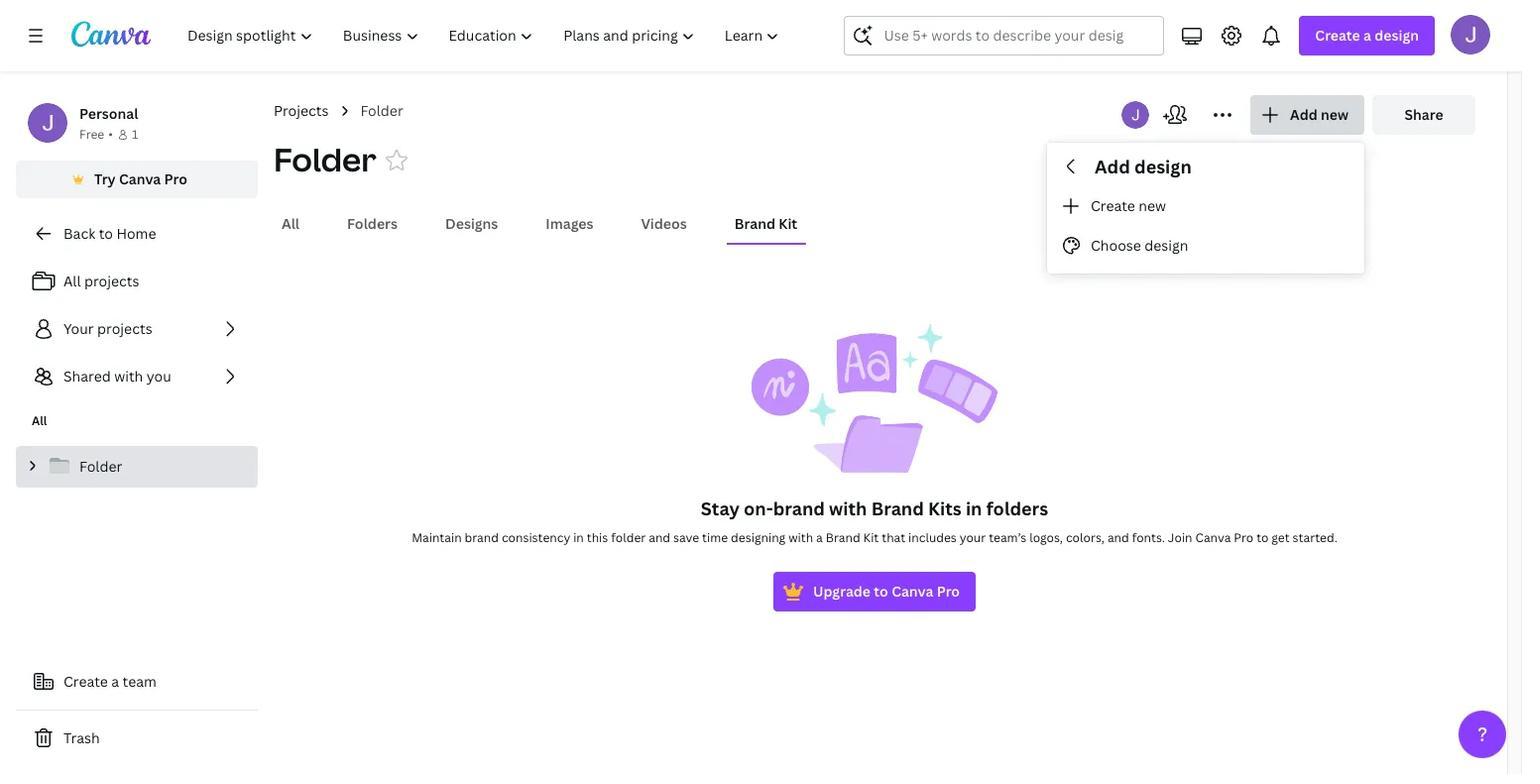 Task type: vqa. For each thing, say whether or not it's contained in the screenshot.
add in the dropdown button
yes



Task type: describe. For each thing, give the bounding box(es) containing it.
designing
[[731, 530, 786, 547]]

get
[[1272, 530, 1290, 547]]

a for team
[[111, 673, 119, 692]]

choose design
[[1091, 236, 1189, 255]]

1
[[132, 126, 138, 143]]

create a design
[[1316, 26, 1420, 45]]

your
[[63, 319, 94, 338]]

design for add design
[[1135, 155, 1192, 179]]

fonts.
[[1133, 530, 1166, 547]]

add design
[[1095, 155, 1192, 179]]

2 and from the left
[[1108, 530, 1130, 547]]

folder for 'folder' button
[[274, 138, 377, 181]]

create new
[[1091, 196, 1167, 215]]

stay
[[701, 497, 740, 521]]

add for add design
[[1095, 155, 1131, 179]]

0 horizontal spatial folder link
[[16, 446, 258, 488]]

videos
[[641, 214, 687, 233]]

trash
[[63, 729, 100, 748]]

images
[[546, 214, 594, 233]]

shared
[[63, 367, 111, 386]]

team's
[[989, 530, 1027, 547]]

your
[[960, 530, 986, 547]]

colors,
[[1066, 530, 1105, 547]]

your projects
[[63, 319, 152, 338]]

videos button
[[633, 205, 695, 243]]

shared with you link
[[16, 357, 258, 397]]

consistency
[[502, 530, 571, 547]]

add new button
[[1251, 95, 1365, 135]]

try
[[94, 170, 116, 189]]

1 vertical spatial with
[[830, 497, 868, 521]]

a for design
[[1364, 26, 1372, 45]]

create for create a team
[[63, 673, 108, 692]]

new for create new
[[1139, 196, 1167, 215]]

folder
[[611, 530, 646, 547]]

add for add new
[[1291, 105, 1318, 124]]

0 horizontal spatial brand
[[465, 530, 499, 547]]

free •
[[79, 126, 113, 143]]

folders button
[[339, 205, 406, 243]]

includes
[[909, 530, 957, 547]]

shared with you
[[63, 367, 171, 386]]

join
[[1169, 530, 1193, 547]]

this
[[587, 530, 608, 547]]

on-
[[744, 497, 774, 521]]

all for all button
[[282, 214, 300, 233]]

started.
[[1293, 530, 1338, 547]]

create for create new
[[1091, 196, 1136, 215]]

create new button
[[1048, 187, 1365, 226]]

brand kit
[[735, 214, 798, 233]]

canva inside try canva pro "button"
[[119, 170, 161, 189]]

add new
[[1291, 105, 1349, 124]]

upgrade to canva pro
[[813, 582, 961, 601]]

create for create a design
[[1316, 26, 1361, 45]]

folder button
[[274, 138, 377, 182]]

new for add new
[[1322, 105, 1349, 124]]

2 vertical spatial with
[[789, 530, 814, 547]]

folders
[[987, 497, 1049, 521]]

free
[[79, 126, 104, 143]]

that
[[882, 530, 906, 547]]

to for back to home
[[99, 224, 113, 243]]

create a team
[[63, 673, 157, 692]]

create a design button
[[1300, 16, 1436, 56]]



Task type: locate. For each thing, give the bounding box(es) containing it.
kits
[[929, 497, 962, 521]]

pro inside stay on-brand with brand kits in folders maintain brand consistency in this folder and save time designing with a brand kit that includes your team's logos, colors, and fonts. join canva pro to get started.
[[1235, 530, 1254, 547]]

projects link
[[274, 100, 329, 122]]

canva right 'join'
[[1196, 530, 1232, 547]]

to right back
[[99, 224, 113, 243]]

folder for the top folder link
[[361, 101, 404, 120]]

2 vertical spatial brand
[[826, 530, 861, 547]]

0 horizontal spatial in
[[574, 530, 584, 547]]

folder
[[361, 101, 404, 120], [274, 138, 377, 181], [79, 457, 122, 476]]

new
[[1322, 105, 1349, 124], [1139, 196, 1167, 215]]

0 vertical spatial projects
[[84, 272, 139, 291]]

design
[[1375, 26, 1420, 45], [1135, 155, 1192, 179], [1145, 236, 1189, 255]]

list
[[16, 262, 258, 397]]

None search field
[[845, 16, 1165, 56]]

0 vertical spatial brand
[[735, 214, 776, 233]]

2 horizontal spatial to
[[1257, 530, 1269, 547]]

personal
[[79, 104, 138, 123]]

0 vertical spatial folder
[[361, 101, 404, 120]]

upgrade
[[813, 582, 871, 601]]

and
[[649, 530, 671, 547], [1108, 530, 1130, 547]]

1 vertical spatial pro
[[1235, 530, 1254, 547]]

all button
[[274, 205, 308, 243]]

team
[[123, 673, 157, 692]]

1 horizontal spatial new
[[1322, 105, 1349, 124]]

1 horizontal spatial with
[[789, 530, 814, 547]]

1 horizontal spatial to
[[874, 582, 889, 601]]

brand kit button
[[727, 205, 806, 243]]

0 vertical spatial add
[[1291, 105, 1318, 124]]

designs
[[446, 214, 498, 233]]

your projects link
[[16, 310, 258, 349]]

in
[[966, 497, 983, 521], [574, 530, 584, 547]]

pro down includes
[[937, 582, 961, 601]]

1 horizontal spatial add
[[1291, 105, 1318, 124]]

2 horizontal spatial a
[[1364, 26, 1372, 45]]

projects down back to home
[[84, 272, 139, 291]]

brand
[[735, 214, 776, 233], [872, 497, 925, 521], [826, 530, 861, 547]]

0 horizontal spatial create
[[63, 673, 108, 692]]

0 horizontal spatial pro
[[164, 170, 187, 189]]

canva right try
[[119, 170, 161, 189]]

pro inside button
[[937, 582, 961, 601]]

create a team button
[[16, 663, 258, 702]]

0 horizontal spatial add
[[1095, 155, 1131, 179]]

jacob simon image
[[1452, 15, 1491, 55]]

2 horizontal spatial brand
[[872, 497, 925, 521]]

0 vertical spatial with
[[114, 367, 143, 386]]

time
[[703, 530, 728, 547]]

home
[[116, 224, 156, 243]]

projects inside 'link'
[[97, 319, 152, 338]]

2 vertical spatial pro
[[937, 582, 961, 601]]

folder down projects link
[[274, 138, 377, 181]]

folder link up 'folder' button
[[361, 100, 404, 122]]

1 vertical spatial brand
[[465, 530, 499, 547]]

1 vertical spatial to
[[1257, 530, 1269, 547]]

brand
[[774, 497, 825, 521], [465, 530, 499, 547]]

new down add design
[[1139, 196, 1167, 215]]

maintain
[[412, 530, 462, 547]]

a
[[1364, 26, 1372, 45], [817, 530, 823, 547], [111, 673, 119, 692]]

with up the upgrade at the right bottom
[[830, 497, 868, 521]]

design left jacob simon image
[[1375, 26, 1420, 45]]

to inside button
[[874, 582, 889, 601]]

add inside add new dropdown button
[[1291, 105, 1318, 124]]

1 horizontal spatial pro
[[937, 582, 961, 601]]

share button
[[1373, 95, 1476, 135]]

0 vertical spatial folder link
[[361, 100, 404, 122]]

design for choose design
[[1145, 236, 1189, 255]]

0 horizontal spatial and
[[649, 530, 671, 547]]

canva down that
[[892, 582, 934, 601]]

to right the upgrade at the right bottom
[[874, 582, 889, 601]]

folder down shared
[[79, 457, 122, 476]]

choose
[[1091, 236, 1142, 255]]

0 vertical spatial canva
[[119, 170, 161, 189]]

0 horizontal spatial new
[[1139, 196, 1167, 215]]

0 vertical spatial new
[[1322, 105, 1349, 124]]

•
[[108, 126, 113, 143]]

kit inside button
[[779, 214, 798, 233]]

projects
[[274, 101, 329, 120]]

try canva pro
[[94, 170, 187, 189]]

2 horizontal spatial create
[[1316, 26, 1361, 45]]

folder link down the shared with you link
[[16, 446, 258, 488]]

0 vertical spatial design
[[1375, 26, 1420, 45]]

all projects link
[[16, 262, 258, 302]]

to left get
[[1257, 530, 1269, 547]]

with right designing
[[789, 530, 814, 547]]

stay on-brand with brand kits in folders maintain brand consistency in this folder and save time designing with a brand kit that includes your team's logos, colors, and fonts. join canva pro to get started.
[[412, 497, 1338, 547]]

with left you
[[114, 367, 143, 386]]

and left fonts.
[[1108, 530, 1130, 547]]

1 horizontal spatial in
[[966, 497, 983, 521]]

kit inside stay on-brand with brand kits in folders maintain brand consistency in this folder and save time designing with a brand kit that includes your team's logos, colors, and fonts. join canva pro to get started.
[[864, 530, 879, 547]]

0 vertical spatial pro
[[164, 170, 187, 189]]

2 vertical spatial all
[[32, 413, 47, 430]]

all for all projects
[[63, 272, 81, 291]]

1 and from the left
[[649, 530, 671, 547]]

1 vertical spatial design
[[1135, 155, 1192, 179]]

0 vertical spatial brand
[[774, 497, 825, 521]]

1 vertical spatial add
[[1095, 155, 1131, 179]]

all
[[282, 214, 300, 233], [63, 272, 81, 291], [32, 413, 47, 430]]

1 vertical spatial canva
[[1196, 530, 1232, 547]]

2 vertical spatial folder
[[79, 457, 122, 476]]

0 horizontal spatial to
[[99, 224, 113, 243]]

to
[[99, 224, 113, 243], [1257, 530, 1269, 547], [874, 582, 889, 601]]

2 horizontal spatial pro
[[1235, 530, 1254, 547]]

a inside stay on-brand with brand kits in folders maintain brand consistency in this folder and save time designing with a brand kit that includes your team's logos, colors, and fonts. join canva pro to get started.
[[817, 530, 823, 547]]

top level navigation element
[[175, 16, 797, 56]]

1 horizontal spatial brand
[[774, 497, 825, 521]]

projects
[[84, 272, 139, 291], [97, 319, 152, 338]]

0 vertical spatial a
[[1364, 26, 1372, 45]]

2 vertical spatial design
[[1145, 236, 1189, 255]]

1 horizontal spatial and
[[1108, 530, 1130, 547]]

create left team on the left of the page
[[63, 673, 108, 692]]

all projects
[[63, 272, 139, 291]]

logos,
[[1030, 530, 1064, 547]]

2 vertical spatial create
[[63, 673, 108, 692]]

2 vertical spatial a
[[111, 673, 119, 692]]

2 horizontal spatial canva
[[1196, 530, 1232, 547]]

0 vertical spatial to
[[99, 224, 113, 243]]

0 vertical spatial create
[[1316, 26, 1361, 45]]

folder link
[[361, 100, 404, 122], [16, 446, 258, 488]]

brand up that
[[872, 497, 925, 521]]

trash link
[[16, 719, 258, 759]]

back to home
[[63, 224, 156, 243]]

0 horizontal spatial a
[[111, 673, 119, 692]]

1 horizontal spatial a
[[817, 530, 823, 547]]

design inside button
[[1145, 236, 1189, 255]]

1 vertical spatial new
[[1139, 196, 1167, 215]]

new inside button
[[1139, 196, 1167, 215]]

1 horizontal spatial folder link
[[361, 100, 404, 122]]

1 horizontal spatial all
[[63, 272, 81, 291]]

projects for all projects
[[84, 272, 139, 291]]

brand right videos on the top
[[735, 214, 776, 233]]

in right kits
[[966, 497, 983, 521]]

folder up 'folder' button
[[361, 101, 404, 120]]

add
[[1291, 105, 1318, 124], [1095, 155, 1131, 179]]

2 vertical spatial to
[[874, 582, 889, 601]]

a inside create a design dropdown button
[[1364, 26, 1372, 45]]

try canva pro button
[[16, 161, 258, 198]]

1 horizontal spatial canva
[[892, 582, 934, 601]]

1 vertical spatial brand
[[872, 497, 925, 521]]

canva inside the 'upgrade to canva pro' button
[[892, 582, 934, 601]]

back
[[63, 224, 95, 243]]

list containing all projects
[[16, 262, 258, 397]]

in left this
[[574, 530, 584, 547]]

1 vertical spatial all
[[63, 272, 81, 291]]

design up create new
[[1135, 155, 1192, 179]]

0 horizontal spatial canva
[[119, 170, 161, 189]]

a inside the create a team button
[[111, 673, 119, 692]]

1 horizontal spatial kit
[[864, 530, 879, 547]]

create
[[1316, 26, 1361, 45], [1091, 196, 1136, 215], [63, 673, 108, 692]]

0 vertical spatial in
[[966, 497, 983, 521]]

share
[[1405, 105, 1444, 124]]

projects for your projects
[[97, 319, 152, 338]]

folders
[[347, 214, 398, 233]]

all inside button
[[282, 214, 300, 233]]

images button
[[538, 205, 602, 243]]

Search search field
[[884, 17, 1125, 55]]

brand up designing
[[774, 497, 825, 521]]

1 horizontal spatial brand
[[826, 530, 861, 547]]

brand left that
[[826, 530, 861, 547]]

brand right maintain
[[465, 530, 499, 547]]

0 horizontal spatial with
[[114, 367, 143, 386]]

pro inside "button"
[[164, 170, 187, 189]]

0 horizontal spatial kit
[[779, 214, 798, 233]]

0 horizontal spatial brand
[[735, 214, 776, 233]]

you
[[147, 367, 171, 386]]

new inside dropdown button
[[1322, 105, 1349, 124]]

pro up back to home link
[[164, 170, 187, 189]]

pro left get
[[1235, 530, 1254, 547]]

create up choose
[[1091, 196, 1136, 215]]

2 horizontal spatial with
[[830, 497, 868, 521]]

choose design button
[[1048, 226, 1365, 266]]

new down create a design dropdown button
[[1322, 105, 1349, 124]]

canva inside stay on-brand with brand kits in folders maintain brand consistency in this folder and save time designing with a brand kit that includes your team's logos, colors, and fonts. join canva pro to get started.
[[1196, 530, 1232, 547]]

2 vertical spatial canva
[[892, 582, 934, 601]]

upgrade to canva pro button
[[774, 572, 976, 612]]

1 vertical spatial projects
[[97, 319, 152, 338]]

back to home link
[[16, 214, 258, 254]]

kit
[[779, 214, 798, 233], [864, 530, 879, 547]]

1 vertical spatial in
[[574, 530, 584, 547]]

and left save
[[649, 530, 671, 547]]

to inside stay on-brand with brand kits in folders maintain brand consistency in this folder and save time designing with a brand kit that includes your team's logos, colors, and fonts. join canva pro to get started.
[[1257, 530, 1269, 547]]

pro
[[164, 170, 187, 189], [1235, 530, 1254, 547], [937, 582, 961, 601]]

1 vertical spatial create
[[1091, 196, 1136, 215]]

design right choose
[[1145, 236, 1189, 255]]

design inside dropdown button
[[1375, 26, 1420, 45]]

projects right your
[[97, 319, 152, 338]]

0 vertical spatial kit
[[779, 214, 798, 233]]

canva
[[119, 170, 161, 189], [1196, 530, 1232, 547], [892, 582, 934, 601]]

1 vertical spatial kit
[[864, 530, 879, 547]]

1 vertical spatial folder link
[[16, 446, 258, 488]]

create inside dropdown button
[[1316, 26, 1361, 45]]

1 vertical spatial folder
[[274, 138, 377, 181]]

with inside list
[[114, 367, 143, 386]]

designs button
[[438, 205, 506, 243]]

1 horizontal spatial create
[[1091, 196, 1136, 215]]

with
[[114, 367, 143, 386], [830, 497, 868, 521], [789, 530, 814, 547]]

0 horizontal spatial all
[[32, 413, 47, 430]]

brand inside button
[[735, 214, 776, 233]]

to for upgrade to canva pro
[[874, 582, 889, 601]]

0 vertical spatial all
[[282, 214, 300, 233]]

save
[[674, 530, 700, 547]]

1 vertical spatial a
[[817, 530, 823, 547]]

create up add new
[[1316, 26, 1361, 45]]

2 horizontal spatial all
[[282, 214, 300, 233]]



